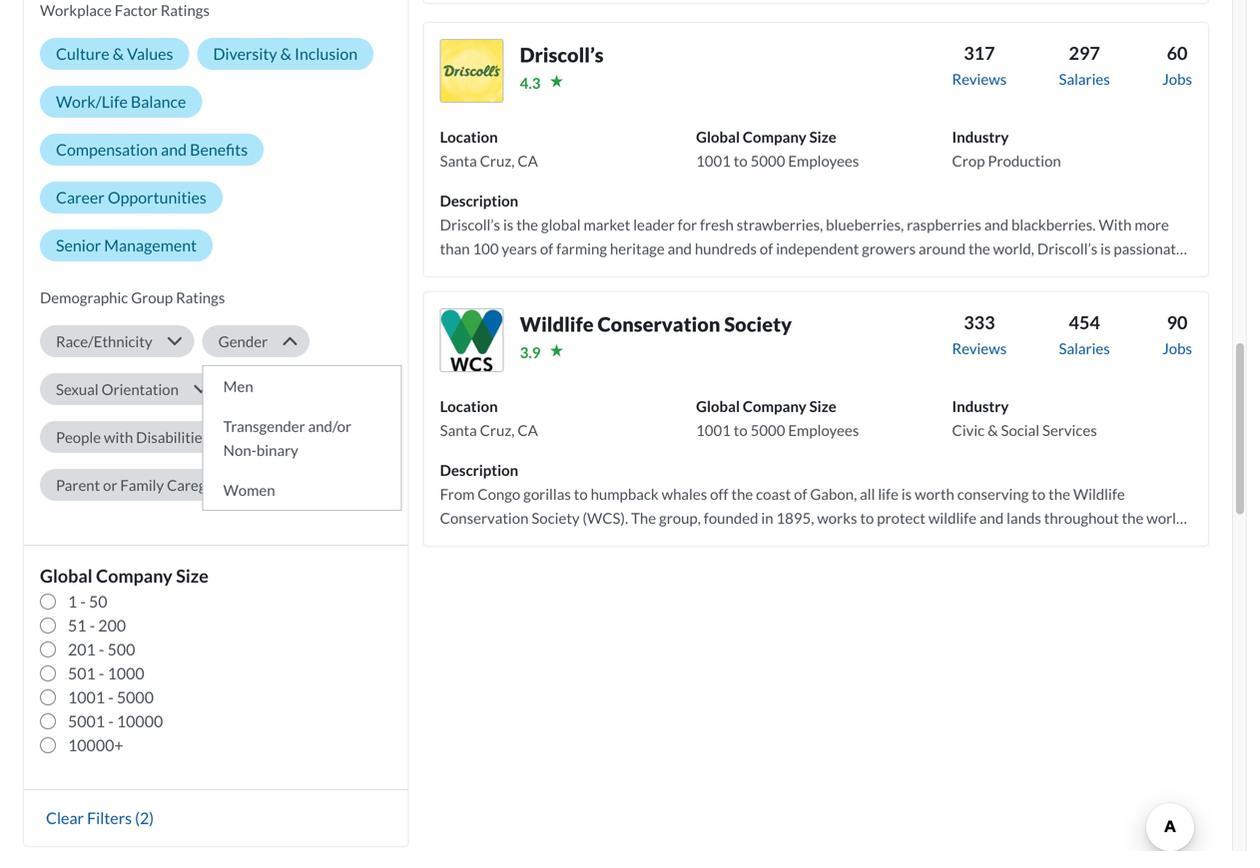 Task type: locate. For each thing, give the bounding box(es) containing it.
company for wildlife conservation society
[[743, 397, 806, 415]]

1 vertical spatial 5000
[[750, 421, 785, 439]]

conservation
[[598, 313, 720, 337]]

0 vertical spatial 5000
[[750, 152, 785, 170]]

location
[[440, 128, 498, 146], [440, 397, 498, 415]]

1 vertical spatial ca
[[518, 421, 538, 439]]

0 vertical spatial location santa cruz, ca
[[440, 128, 538, 170]]

&
[[113, 44, 124, 63], [280, 44, 292, 63], [988, 421, 998, 439]]

wildlife conservation society
[[520, 313, 792, 337]]

(2)
[[135, 809, 154, 828]]

1000
[[107, 664, 144, 683]]

location down driscoll's image
[[440, 128, 498, 146]]

- right 1 at the bottom
[[80, 592, 86, 612]]

1 description from the top
[[440, 192, 518, 210]]

1 jobs from the top
[[1162, 70, 1192, 88]]

clear
[[46, 809, 84, 828]]

reviews for wildlife conservation society
[[952, 340, 1007, 357]]

1001 - 5000
[[68, 688, 154, 707]]

industry inside 'industry crop production'
[[952, 128, 1009, 146]]

senior management
[[56, 236, 197, 255]]

1 location santa cruz, ca from the top
[[440, 128, 538, 170]]

society
[[724, 313, 792, 337]]

industry crop production
[[952, 128, 1061, 170]]

or
[[103, 476, 117, 494]]

industry up crop
[[952, 128, 1009, 146]]

industry
[[952, 128, 1009, 146], [952, 397, 1009, 415]]

reviews down 333
[[952, 340, 1007, 357]]

- for 201
[[99, 640, 104, 660]]

0 vertical spatial industry
[[952, 128, 1009, 146]]

2 vertical spatial size
[[176, 565, 208, 587]]

1 vertical spatial 1001
[[696, 421, 731, 439]]

opportunities
[[108, 188, 207, 207]]

2 location from the top
[[440, 397, 498, 415]]

50
[[89, 592, 107, 612]]

2 ca from the top
[[518, 421, 538, 439]]

compensation and benefits button
[[40, 134, 264, 166]]

diversity & inclusion
[[213, 44, 358, 63]]

size for wildlife conservation society
[[809, 397, 836, 415]]

2 reviews from the top
[[952, 340, 1007, 357]]

- down 1001 - 5000
[[108, 712, 114, 731]]

1 to from the top
[[734, 152, 748, 170]]

60 jobs
[[1162, 42, 1192, 88]]

services
[[1042, 421, 1097, 439]]

compensation
[[56, 140, 158, 159]]

wildlife conservation society image
[[440, 309, 504, 372]]

2 location santa cruz, ca from the top
[[440, 397, 538, 439]]

297 salaries
[[1059, 42, 1110, 88]]

cruz, down driscoll's image
[[480, 152, 515, 170]]

1 location from the top
[[440, 128, 498, 146]]

2 horizontal spatial &
[[988, 421, 998, 439]]

clear filters (2)
[[46, 809, 154, 828]]

jobs down 90
[[1162, 340, 1192, 357]]

2 santa from the top
[[440, 421, 477, 439]]

0 vertical spatial reviews
[[952, 70, 1007, 88]]

parent
[[56, 476, 100, 494]]

5001
[[68, 712, 105, 731]]

1 reviews from the top
[[952, 70, 1007, 88]]

5001 - 10000
[[68, 712, 163, 731]]

1 vertical spatial description
[[440, 461, 518, 479]]

2 industry from the top
[[952, 397, 1009, 415]]

work/life balance
[[56, 92, 186, 111]]

& left "inclusion"
[[280, 44, 292, 63]]

cruz, for driscoll's
[[480, 152, 515, 170]]

senior management button
[[40, 230, 213, 262]]

1 vertical spatial salaries
[[1059, 340, 1110, 357]]

0 horizontal spatial &
[[113, 44, 124, 63]]

- right 501
[[99, 664, 104, 683]]

cruz, for wildlife conservation society
[[480, 421, 515, 439]]

0 vertical spatial location
[[440, 128, 498, 146]]

0 vertical spatial jobs
[[1162, 70, 1192, 88]]

industry for wildlife conservation society
[[952, 397, 1009, 415]]

2 global company size 1001 to 5000 employees from the top
[[696, 397, 859, 439]]

& inside button
[[113, 44, 124, 63]]

ca down 3.9
[[518, 421, 538, 439]]

1 vertical spatial size
[[809, 397, 836, 415]]

1 global company size 1001 to 5000 employees from the top
[[696, 128, 859, 170]]

description for driscoll's
[[440, 192, 518, 210]]

1 vertical spatial santa
[[440, 421, 477, 439]]

5000 for wildlife conservation society
[[750, 421, 785, 439]]

1 vertical spatial employees
[[788, 421, 859, 439]]

salaries
[[1059, 70, 1110, 88], [1059, 340, 1110, 357]]

- down 501 - 1000
[[108, 688, 114, 707]]

ca down 4.3
[[518, 152, 538, 170]]

location santa cruz, ca down 3.9
[[440, 397, 538, 439]]

parent or family caregiver
[[56, 476, 231, 494]]

global company size 1001 to 5000 employees for driscoll's
[[696, 128, 859, 170]]

0 vertical spatial company
[[743, 128, 806, 146]]

culture & values
[[56, 44, 173, 63]]

0 vertical spatial cruz,
[[480, 152, 515, 170]]

90
[[1167, 312, 1188, 334]]

industry up civic
[[952, 397, 1009, 415]]

1 vertical spatial company
[[743, 397, 806, 415]]

1 vertical spatial to
[[734, 421, 748, 439]]

ratings right factor
[[160, 1, 210, 19]]

& right civic
[[988, 421, 998, 439]]

factor
[[115, 1, 158, 19]]

ratings right group
[[176, 289, 225, 307]]

values
[[127, 44, 173, 63]]

gender
[[218, 333, 268, 350]]

1 horizontal spatial &
[[280, 44, 292, 63]]

1 vertical spatial ratings
[[176, 289, 225, 307]]

1 vertical spatial reviews
[[952, 340, 1007, 357]]

industry civic & social services
[[952, 397, 1097, 439]]

1 salaries from the top
[[1059, 70, 1110, 88]]

2 to from the top
[[734, 421, 748, 439]]

- right 51
[[90, 616, 95, 636]]

1 vertical spatial global
[[696, 397, 740, 415]]

senior
[[56, 236, 101, 255]]

2 description from the top
[[440, 461, 518, 479]]

0 vertical spatial size
[[809, 128, 836, 146]]

1 vertical spatial global company size 1001 to 5000 employees
[[696, 397, 859, 439]]

1 vertical spatial location santa cruz, ca
[[440, 397, 538, 439]]

& left "values"
[[113, 44, 124, 63]]

ratings
[[160, 1, 210, 19], [176, 289, 225, 307]]

1 ca from the top
[[518, 152, 538, 170]]

santa
[[440, 152, 477, 170], [440, 421, 477, 439]]

santa down wildlife conservation society 'image'
[[440, 421, 477, 439]]

transgender
[[223, 417, 305, 435]]

location for wildlife conservation society
[[440, 397, 498, 415]]

diversity & inclusion button
[[197, 38, 374, 70]]

description
[[440, 192, 518, 210], [440, 461, 518, 479]]

2 vertical spatial company
[[96, 565, 172, 587]]

0 vertical spatial employees
[[788, 152, 859, 170]]

2 vertical spatial 5000
[[117, 688, 154, 707]]

diversity
[[213, 44, 277, 63]]

0 vertical spatial global
[[696, 128, 740, 146]]

global company size 1001 to 5000 employees
[[696, 128, 859, 170], [696, 397, 859, 439]]

2 salaries from the top
[[1059, 340, 1110, 357]]

size
[[809, 128, 836, 146], [809, 397, 836, 415], [176, 565, 208, 587]]

1001
[[696, 152, 731, 170], [696, 421, 731, 439], [68, 688, 105, 707]]

0 vertical spatial description
[[440, 192, 518, 210]]

ca for driscoll's
[[518, 152, 538, 170]]

cruz, down wildlife conservation society 'image'
[[480, 421, 515, 439]]

salaries for driscoll's
[[1059, 70, 1110, 88]]

0 vertical spatial ratings
[[160, 1, 210, 19]]

1 employees from the top
[[788, 152, 859, 170]]

to
[[734, 152, 748, 170], [734, 421, 748, 439]]

santa down driscoll's image
[[440, 152, 477, 170]]

1 vertical spatial location
[[440, 397, 498, 415]]

company
[[743, 128, 806, 146], [743, 397, 806, 415], [96, 565, 172, 587]]

salaries down 297
[[1059, 70, 1110, 88]]

0 vertical spatial santa
[[440, 152, 477, 170]]

global for wildlife conservation society
[[696, 397, 740, 415]]

global
[[696, 128, 740, 146], [696, 397, 740, 415], [40, 565, 93, 587]]

location santa cruz, ca down 4.3
[[440, 128, 538, 170]]

333
[[964, 312, 995, 334]]

2 cruz, from the top
[[480, 421, 515, 439]]

0 vertical spatial ca
[[518, 152, 538, 170]]

5000
[[750, 152, 785, 170], [750, 421, 785, 439], [117, 688, 154, 707]]

- right the 201
[[99, 640, 104, 660]]

0 vertical spatial to
[[734, 152, 748, 170]]

501
[[68, 664, 96, 683]]

200
[[98, 616, 126, 636]]

-
[[80, 592, 86, 612], [90, 616, 95, 636], [99, 640, 104, 660], [99, 664, 104, 683], [108, 688, 114, 707], [108, 712, 114, 731]]

culture
[[56, 44, 109, 63]]

jobs
[[1162, 70, 1192, 88], [1162, 340, 1192, 357]]

ca
[[518, 152, 538, 170], [518, 421, 538, 439]]

1 vertical spatial jobs
[[1162, 340, 1192, 357]]

location down wildlife conservation society 'image'
[[440, 397, 498, 415]]

1 santa from the top
[[440, 152, 477, 170]]

reviews down 317
[[952, 70, 1007, 88]]

santa for driscoll's
[[440, 152, 477, 170]]

1 vertical spatial cruz,
[[480, 421, 515, 439]]

industry inside industry civic & social services
[[952, 397, 1009, 415]]

317 reviews
[[952, 42, 1007, 88]]

location santa cruz, ca
[[440, 128, 538, 170], [440, 397, 538, 439]]

0 vertical spatial global company size 1001 to 5000 employees
[[696, 128, 859, 170]]

reviews
[[952, 70, 1007, 88], [952, 340, 1007, 357]]

1 cruz, from the top
[[480, 152, 515, 170]]

60
[[1167, 42, 1188, 64]]

0 vertical spatial 1001
[[696, 152, 731, 170]]

driscoll's image
[[440, 39, 504, 103]]

jobs down '60'
[[1162, 70, 1192, 88]]

& inside button
[[280, 44, 292, 63]]

1 industry from the top
[[952, 128, 1009, 146]]

social
[[1001, 421, 1040, 439]]

1
[[68, 592, 77, 612]]

career opportunities button
[[40, 182, 223, 214]]

salaries down 454 at the right of page
[[1059, 340, 1110, 357]]

2 jobs from the top
[[1162, 340, 1192, 357]]

1 vertical spatial industry
[[952, 397, 1009, 415]]

0 vertical spatial salaries
[[1059, 70, 1110, 88]]

2 employees from the top
[[788, 421, 859, 439]]



Task type: vqa. For each thing, say whether or not it's contained in the screenshot.
your to the left
no



Task type: describe. For each thing, give the bounding box(es) containing it.
4.3
[[520, 74, 541, 92]]

317
[[964, 42, 995, 64]]

salaries for wildlife conservation society
[[1059, 340, 1110, 357]]

civic
[[952, 421, 985, 439]]

& inside industry civic & social services
[[988, 421, 998, 439]]

transgender and/or non-binary
[[223, 417, 351, 459]]

race/ethnicity
[[56, 333, 152, 350]]

people
[[56, 428, 101, 446]]

& for diversity
[[280, 44, 292, 63]]

reviews for driscoll's
[[952, 70, 1007, 88]]

binary
[[257, 441, 298, 459]]

1001 for wildlife conservation society
[[696, 421, 731, 439]]

culture & values button
[[40, 38, 189, 70]]

family
[[120, 476, 164, 494]]

wildlife
[[520, 313, 594, 337]]

workplace
[[40, 1, 112, 19]]

people with disabilities
[[56, 428, 209, 446]]

driscoll's
[[520, 43, 604, 67]]

2 vertical spatial global
[[40, 565, 93, 587]]

454
[[1069, 312, 1100, 334]]

workplace factor ratings
[[40, 1, 210, 19]]

clear filters (2) button
[[40, 808, 160, 829]]

201 - 500
[[68, 640, 135, 660]]

- for 501
[[99, 664, 104, 683]]

jobs for driscoll's
[[1162, 70, 1192, 88]]

non-
[[223, 441, 257, 459]]

inclusion
[[295, 44, 358, 63]]

500
[[107, 640, 135, 660]]

297
[[1069, 42, 1100, 64]]

and/or
[[308, 417, 351, 435]]

career
[[56, 188, 105, 207]]

to for driscoll's
[[734, 152, 748, 170]]

employees for wildlife conservation society
[[788, 421, 859, 439]]

sexual orientation
[[56, 380, 179, 398]]

industry for driscoll's
[[952, 128, 1009, 146]]

- for 1001
[[108, 688, 114, 707]]

career opportunities
[[56, 188, 207, 207]]

filters
[[87, 809, 132, 828]]

90 jobs
[[1162, 312, 1192, 357]]

with
[[104, 428, 133, 446]]

333 reviews
[[952, 312, 1007, 357]]

demographic group ratings
[[40, 289, 225, 307]]

group
[[131, 289, 173, 307]]

location for driscoll's
[[440, 128, 498, 146]]

ca for wildlife conservation society
[[518, 421, 538, 439]]

1001 for driscoll's
[[696, 152, 731, 170]]

201
[[68, 640, 96, 660]]

disabilities
[[136, 428, 209, 446]]

work/life
[[56, 92, 128, 111]]

women
[[223, 481, 275, 499]]

employees for driscoll's
[[788, 152, 859, 170]]

compensation and benefits
[[56, 140, 248, 159]]

production
[[988, 152, 1061, 170]]

454 salaries
[[1059, 312, 1110, 357]]

management
[[104, 236, 197, 255]]

- for 1
[[80, 592, 86, 612]]

2 vertical spatial 1001
[[68, 688, 105, 707]]

51
[[68, 616, 86, 636]]

global company size 1001 to 5000 employees for wildlife conservation society
[[696, 397, 859, 439]]

description for wildlife conservation society
[[440, 461, 518, 479]]

to for wildlife conservation society
[[734, 421, 748, 439]]

caregiver
[[167, 476, 231, 494]]

global company size
[[40, 565, 208, 587]]

and
[[161, 140, 187, 159]]

crop
[[952, 152, 985, 170]]

10000
[[117, 712, 163, 731]]

benefits
[[190, 140, 248, 159]]

ratings for workplace factor ratings
[[160, 1, 210, 19]]

orientation
[[101, 380, 179, 398]]

51 - 200
[[68, 616, 126, 636]]

5000 for driscoll's
[[750, 152, 785, 170]]

location santa cruz, ca for wildlife conservation society
[[440, 397, 538, 439]]

size for driscoll's
[[809, 128, 836, 146]]

location santa cruz, ca for driscoll's
[[440, 128, 538, 170]]

company for driscoll's
[[743, 128, 806, 146]]

10000+
[[68, 736, 123, 755]]

ratings for demographic group ratings
[[176, 289, 225, 307]]

global for driscoll's
[[696, 128, 740, 146]]

3.9
[[520, 344, 541, 361]]

1 - 50
[[68, 592, 107, 612]]

sexual
[[56, 380, 99, 398]]

jobs for wildlife conservation society
[[1162, 340, 1192, 357]]

balance
[[131, 92, 186, 111]]

501 - 1000
[[68, 664, 144, 683]]

- for 5001
[[108, 712, 114, 731]]

santa for wildlife conservation society
[[440, 421, 477, 439]]

work/life balance button
[[40, 86, 202, 118]]

demographic
[[40, 289, 128, 307]]

men
[[223, 377, 253, 395]]

- for 51
[[90, 616, 95, 636]]

& for culture
[[113, 44, 124, 63]]



